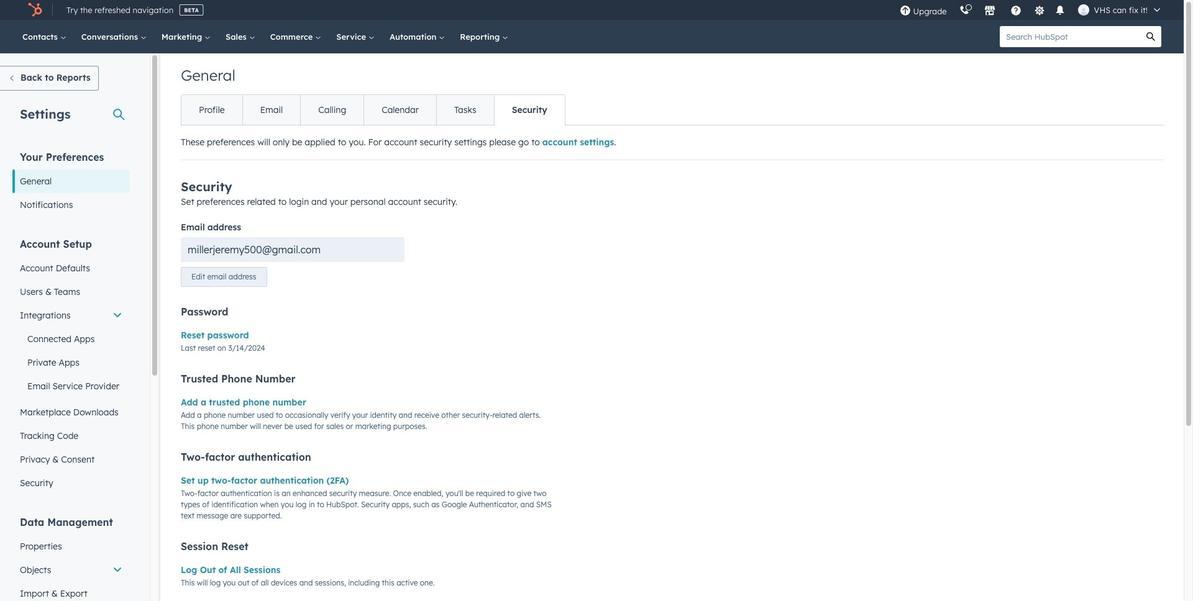 Task type: vqa. For each thing, say whether or not it's contained in the screenshot.
Jer Mill icon
yes



Task type: locate. For each thing, give the bounding box(es) containing it.
data management element
[[12, 516, 130, 602]]

your preferences element
[[12, 150, 130, 217]]

navigation
[[181, 94, 565, 126]]

None text field
[[181, 238, 405, 262]]

menu
[[893, 0, 1169, 20]]

account setup element
[[12, 237, 130, 495]]

Search HubSpot search field
[[1000, 26, 1140, 47]]



Task type: describe. For each thing, give the bounding box(es) containing it.
jer mill image
[[1078, 4, 1089, 16]]

marketplaces image
[[984, 6, 995, 17]]



